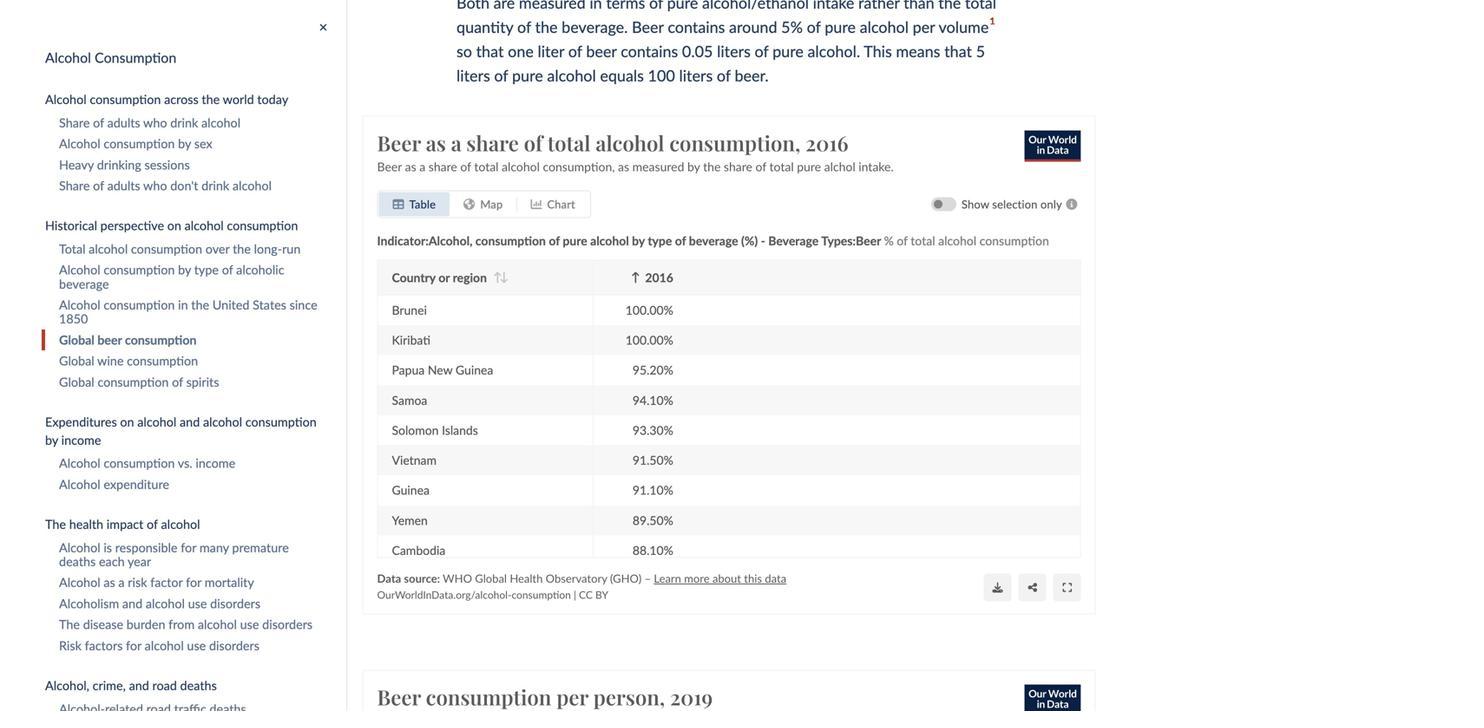 Task type: vqa. For each thing, say whether or not it's contained in the screenshot.
Stockpiles of nuclear weapons link
no



Task type: describe. For each thing, give the bounding box(es) containing it.
don't
[[170, 179, 198, 193]]

crime,
[[93, 679, 126, 694]]

alcohol.
[[808, 42, 861, 61]]

0 vertical spatial contains
[[668, 17, 725, 37]]

0 vertical spatial for
[[181, 541, 196, 556]]

a inside the health impact of alcohol alcohol is responsible for many premature deaths each year alcohol as a risk factor for mortality alcoholism and alcohol use disorders the disease burden from alcohol use disorders risk factors for alcohol use disorders
[[118, 576, 125, 591]]

expenditures on alcohol and alcohol consumption by income link
[[28, 410, 346, 454]]

alcohol consumption link
[[28, 45, 346, 70]]

of down around
[[755, 42, 769, 61]]

2 arrow up long image from the left
[[632, 272, 640, 283]]

sex
[[194, 137, 212, 151]]

pure up the 0.05
[[667, 0, 698, 12]]

alcohol, crime, and road deaths link
[[28, 674, 346, 699]]

the down alcohol consumption by type of alcoholic beverage link
[[191, 298, 209, 313]]

in inside both are measured in terms of pure alcohol/ethanol intake rather than the total quantity of the beverage. beer contains around 5% of pure alcohol per volume 1 so that one liter of beer contains 0.05 liters of pure alcohol. this means that 5 liters of pure alcohol equals 100 liters of beer.
[[590, 0, 602, 12]]

global beer consumption link
[[42, 330, 346, 351]]

in inside historical perspective on alcohol consumption total alcohol consumption over the long-run alcohol consumption by type of alcoholic beverage alcohol consumption in the united states since 1850 global beer consumption global wine consumption global consumption of spirits
[[178, 298, 188, 313]]

alcoholism and alcohol use disorders link
[[42, 594, 346, 615]]

historical
[[45, 219, 97, 233]]

total up map link
[[474, 159, 499, 174]]

0 vertical spatial disorders
[[210, 597, 261, 612]]

as up table
[[426, 129, 446, 157]]

1850
[[59, 312, 88, 327]]

and inside expenditures on alcohol and alcohol consumption by income alcohol consumption vs. income alcohol expenditure
[[180, 415, 200, 430]]

2019
[[670, 684, 713, 711]]

0 vertical spatial guinea
[[456, 363, 493, 378]]

2 vertical spatial use
[[187, 639, 206, 654]]

road
[[152, 679, 177, 694]]

–
[[645, 572, 651, 586]]

the up liter
[[535, 17, 558, 37]]

global up expenditures
[[59, 375, 94, 390]]

1 that from the left
[[476, 42, 504, 61]]

map link
[[450, 192, 517, 216]]

2 vertical spatial for
[[126, 639, 142, 654]]

of up the chart column "icon"
[[524, 129, 543, 157]]

cc
[[579, 589, 593, 601]]

of up drinking
[[93, 116, 104, 130]]

total left 'alchol'
[[770, 159, 794, 174]]

liter
[[538, 42, 564, 61]]

mortality
[[205, 576, 254, 591]]

and inside the health impact of alcohol alcohol is responsible for many premature deaths each year alcohol as a risk factor for mortality alcoholism and alcohol use disorders the disease burden from alcohol use disorders risk factors for alcohol use disorders
[[122, 597, 143, 612]]

beer as a share of total alcohol consumption, 2016 beer as a share of total alcohol consumption, as measured by the share of total pure alchol intake.
[[377, 129, 894, 174]]

1
[[990, 14, 996, 37]]

disease
[[83, 618, 123, 633]]

wine
[[97, 354, 124, 369]]

alcohol consumption by sex link
[[42, 134, 346, 155]]

are
[[494, 0, 515, 12]]

1 vertical spatial disorders
[[262, 618, 313, 633]]

2 horizontal spatial share
[[724, 159, 753, 174]]

indicator:alcohol, consumption of pure alcohol by type of beverage (%) - beverage types:beer % of total alcohol consumption
[[377, 233, 1050, 248]]

islands
[[442, 423, 478, 438]]

of left (%)
[[675, 233, 686, 248]]

from
[[169, 618, 195, 633]]

1 vertical spatial income
[[196, 457, 236, 471]]

intake.
[[859, 159, 894, 174]]

yemen
[[392, 513, 428, 528]]

across
[[164, 92, 199, 107]]

global down 1850
[[59, 333, 94, 348]]

5%
[[782, 17, 803, 37]]

show
[[962, 197, 990, 211]]

1 link
[[989, 14, 996, 37]]

solomon
[[392, 423, 439, 438]]

total alcohol consumption over the long-run link
[[42, 239, 346, 260]]

of right terms
[[649, 0, 663, 12]]

alcohol,
[[45, 679, 89, 694]]

data source: who global health observatory (gho) – learn more about this data ourworldindata.org/alcohol-consumption | cc by
[[377, 572, 787, 601]]

91.50%
[[633, 453, 674, 468]]

share nodes image
[[1028, 583, 1037, 593]]

2 adults from the top
[[107, 179, 140, 193]]

impact
[[107, 518, 144, 532]]

alcohol consumption across the world today link
[[28, 88, 346, 113]]

global consumption of spirits link
[[42, 372, 346, 393]]

the inside alcohol consumption across the world today share of adults who drink alcohol alcohol consumption by sex heavy drinking sessions share of adults who don't drink alcohol
[[202, 92, 220, 107]]

1 vertical spatial use
[[240, 618, 259, 633]]

0 vertical spatial use
[[188, 597, 207, 612]]

cambodia
[[392, 543, 446, 558]]

global left wine at the left of the page
[[59, 354, 94, 369]]

of up -
[[756, 159, 767, 174]]

global wine consumption link
[[42, 351, 346, 372]]

1 vertical spatial contains
[[621, 42, 678, 61]]

intake
[[813, 0, 855, 12]]

each
[[99, 555, 125, 570]]

2016 inside "beer as a share of total alcohol consumption, 2016 beer as a share of total alcohol consumption, as measured by the share of total pure alchol intake."
[[806, 129, 849, 157]]

expand image
[[1063, 583, 1072, 593]]

beverage.
[[562, 17, 628, 37]]

types:beer
[[822, 233, 881, 248]]

is
[[104, 541, 112, 556]]

of right 5%
[[807, 17, 821, 37]]

total up 'chart'
[[548, 129, 591, 157]]

country
[[392, 270, 436, 285]]

alcohol is responsible for many premature deaths each year link
[[42, 538, 346, 573]]

-
[[761, 233, 766, 248]]

2 vertical spatial and
[[129, 679, 149, 694]]

1 vertical spatial guinea
[[392, 483, 430, 498]]

risk factors for alcohol use disorders link
[[42, 636, 346, 657]]

learn
[[654, 572, 681, 586]]

1 who from the top
[[143, 116, 167, 130]]

beer inside both are measured in terms of pure alcohol/ethanol intake rather than the total quantity of the beverage. beer contains around 5% of pure alcohol per volume 1 so that one liter of beer contains 0.05 liters of pure alcohol. this means that 5 liters of pure alcohol equals 100 liters of beer.
[[586, 42, 617, 61]]

data
[[765, 572, 787, 586]]

total inside both are measured in terms of pure alcohol/ethanol intake rather than the total quantity of the beverage. beer contains around 5% of pure alcohol per volume 1 so that one liter of beer contains 0.05 liters of pure alcohol. this means that 5 liters of pure alcohol equals 100 liters of beer.
[[965, 0, 997, 12]]

measured inside both are measured in terms of pure alcohol/ethanol intake rather than the total quantity of the beverage. beer contains around 5% of pure alcohol per volume 1 so that one liter of beer contains 0.05 liters of pure alcohol. this means that 5 liters of pure alcohol equals 100 liters of beer.
[[519, 0, 586, 12]]

type inside historical perspective on alcohol consumption total alcohol consumption over the long-run alcohol consumption by type of alcoholic beverage alcohol consumption in the united states since 1850 global beer consumption global wine consumption global consumption of spirits
[[194, 263, 219, 278]]

deaths inside the health impact of alcohol alcohol is responsible for many premature deaths each year alcohol as a risk factor for mortality alcoholism and alcohol use disorders the disease burden from alcohol use disorders risk factors for alcohol use disorders
[[59, 555, 96, 570]]

samoa
[[392, 393, 427, 408]]

historical perspective on alcohol consumption total alcohol consumption over the long-run alcohol consumption by type of alcoholic beverage alcohol consumption in the united states since 1850 global beer consumption global wine consumption global consumption of spirits
[[45, 219, 318, 390]]

cc by link
[[579, 589, 609, 601]]

historical perspective on alcohol consumption link
[[28, 214, 346, 239]]

the disease burden from alcohol use disorders link
[[42, 615, 346, 636]]

region
[[453, 270, 487, 285]]

of up earth americas image
[[460, 159, 471, 174]]

alcohol consumption
[[45, 49, 177, 66]]

2 that from the left
[[945, 42, 972, 61]]

pure down 5%
[[773, 42, 804, 61]]

close table of contents image
[[320, 22, 327, 33]]

both
[[457, 0, 490, 12]]

of up one
[[517, 17, 531, 37]]

this
[[864, 42, 892, 61]]

who
[[443, 572, 472, 586]]

total right %
[[911, 233, 936, 248]]

vs.
[[178, 457, 193, 471]]

1 vertical spatial deaths
[[180, 679, 217, 694]]

|
[[574, 589, 576, 601]]

expenditures on alcohol and alcohol consumption by income alcohol consumption vs. income alcohol expenditure
[[45, 415, 317, 492]]

factors
[[85, 639, 123, 654]]

alcoholic
[[236, 263, 284, 278]]

2 share from the top
[[59, 179, 90, 193]]

papua
[[392, 363, 425, 378]]

(%)
[[742, 233, 758, 248]]

brunei
[[392, 303, 427, 317]]

alchol
[[825, 159, 856, 174]]

0 horizontal spatial liters
[[457, 66, 490, 85]]

of down drinking
[[93, 179, 104, 193]]

on inside historical perspective on alcohol consumption total alcohol consumption over the long-run alcohol consumption by type of alcoholic beverage alcohol consumption in the united states since 1850 global beer consumption global wine consumption global consumption of spirits
[[167, 219, 181, 233]]

person,
[[594, 684, 665, 711]]

table link
[[379, 192, 450, 216]]

new
[[428, 363, 453, 378]]

learn more about this data link
[[654, 572, 787, 586]]

1 vertical spatial the
[[59, 618, 80, 633]]

95.20%
[[633, 363, 674, 378]]

responsible
[[115, 541, 178, 556]]

the right over
[[233, 242, 251, 257]]



Task type: locate. For each thing, give the bounding box(es) containing it.
total
[[965, 0, 997, 12], [548, 129, 591, 157], [474, 159, 499, 174], [770, 159, 794, 174], [911, 233, 936, 248]]

than
[[904, 0, 935, 12]]

0 vertical spatial per
[[913, 17, 935, 37]]

arrow up long image right the region
[[494, 272, 502, 283]]

the up risk
[[59, 618, 80, 633]]

0 horizontal spatial share
[[429, 159, 457, 174]]

beverage
[[689, 233, 739, 248], [59, 277, 109, 292]]

share up map
[[467, 129, 519, 157]]

1 horizontal spatial share
[[467, 129, 519, 157]]

states
[[253, 298, 286, 313]]

about
[[713, 572, 741, 586]]

in down alcohol consumption by type of alcoholic beverage link
[[178, 298, 188, 313]]

1 vertical spatial 2016
[[645, 270, 674, 285]]

liters
[[717, 42, 751, 61], [457, 66, 490, 85], [679, 66, 713, 85]]

on up the total alcohol consumption over the long-run link
[[167, 219, 181, 233]]

beer up wine at the left of the page
[[97, 333, 122, 348]]

0 vertical spatial income
[[61, 433, 101, 448]]

0 horizontal spatial a
[[118, 576, 125, 591]]

consumption, down beer as a share of total alcohol consumption, 2016 'link'
[[543, 159, 615, 174]]

selection
[[993, 197, 1038, 211]]

consumption inside the data source: who global health observatory (gho) – learn more about this data ourworldindata.org/alcohol-consumption | cc by
[[512, 589, 571, 601]]

alcoholism
[[59, 597, 119, 612]]

spirits
[[186, 375, 219, 390]]

per left person,
[[557, 684, 589, 711]]

0 vertical spatial and
[[180, 415, 200, 430]]

that
[[476, 42, 504, 61], [945, 42, 972, 61]]

income up alcohol expenditure link
[[196, 457, 236, 471]]

0 horizontal spatial consumption,
[[543, 159, 615, 174]]

table
[[409, 197, 436, 211]]

0 horizontal spatial in
[[178, 298, 188, 313]]

0 vertical spatial beverage
[[689, 233, 739, 248]]

beer as a share of total alcohol consumption, 2016 link
[[377, 129, 849, 157]]

0 horizontal spatial drink
[[170, 116, 198, 130]]

share up heavy
[[59, 116, 90, 130]]

that down quantity
[[476, 42, 504, 61]]

pure left 'alchol'
[[797, 159, 821, 174]]

1 horizontal spatial liters
[[679, 66, 713, 85]]

0 vertical spatial 2016
[[806, 129, 849, 157]]

deaths
[[59, 555, 96, 570], [180, 679, 217, 694]]

table image
[[393, 199, 404, 210]]

1 vertical spatial beverage
[[59, 277, 109, 292]]

1 vertical spatial measured
[[633, 159, 685, 174]]

of down over
[[222, 263, 233, 278]]

alcohol, crime, and road deaths
[[45, 679, 217, 694]]

measured up liter
[[519, 0, 586, 12]]

alcohol expenditure link
[[42, 475, 346, 496]]

source:
[[404, 572, 440, 586]]

measured down beer as a share of total alcohol consumption, 2016 'link'
[[633, 159, 685, 174]]

global up ourworldindata.org/alcohol-consumption link
[[475, 572, 507, 586]]

0 vertical spatial the
[[45, 518, 66, 532]]

by inside historical perspective on alcohol consumption total alcohol consumption over the long-run alcohol consumption by type of alcoholic beverage alcohol consumption in the united states since 1850 global beer consumption global wine consumption global consumption of spirits
[[178, 263, 191, 278]]

guinea up yemen
[[392, 483, 430, 498]]

100
[[648, 66, 675, 85]]

around
[[729, 17, 778, 37]]

chart column image
[[531, 199, 542, 210]]

1 horizontal spatial guinea
[[456, 363, 493, 378]]

adults
[[107, 116, 140, 130], [107, 179, 140, 193]]

deaths right road
[[180, 679, 217, 694]]

0 horizontal spatial arrow up long image
[[494, 272, 502, 283]]

world
[[223, 92, 254, 107]]

0 vertical spatial deaths
[[59, 555, 96, 570]]

consumption, down beer. at right
[[670, 129, 801, 157]]

2016 down indicator:alcohol, consumption of pure alcohol by type of beverage (%) - beverage types:beer % of total alcohol consumption
[[645, 270, 674, 285]]

93.30%
[[633, 423, 674, 438]]

and left road
[[129, 679, 149, 694]]

as
[[426, 129, 446, 157], [405, 159, 416, 174], [618, 159, 630, 174], [104, 576, 115, 591]]

beer
[[586, 42, 617, 61], [97, 333, 122, 348]]

over
[[206, 242, 230, 257]]

download image
[[993, 583, 1003, 593]]

alcohol consumption vs. income link
[[42, 454, 346, 475]]

2 vertical spatial a
[[118, 576, 125, 591]]

0.05
[[682, 42, 713, 61]]

for up alcoholism and alcohol use disorders link
[[186, 576, 201, 591]]

and
[[180, 415, 200, 430], [122, 597, 143, 612], [129, 679, 149, 694]]

of left spirits
[[172, 375, 183, 390]]

1 vertical spatial adults
[[107, 179, 140, 193]]

0 vertical spatial drink
[[170, 116, 198, 130]]

as inside the health impact of alcohol alcohol is responsible for many premature deaths each year alcohol as a risk factor for mortality alcoholism and alcohol use disorders the disease burden from alcohol use disorders risk factors for alcohol use disorders
[[104, 576, 115, 591]]

ourworldindata.org/alcohol-consumption link
[[377, 589, 571, 601]]

100.00%
[[626, 303, 674, 317], [626, 333, 674, 348]]

1 vertical spatial and
[[122, 597, 143, 612]]

alcohol/ethanol
[[702, 0, 809, 12]]

adults down drinking
[[107, 179, 140, 193]]

share up (%)
[[724, 159, 753, 174]]

a up table
[[420, 159, 426, 174]]

so
[[457, 42, 472, 61]]

0 horizontal spatial 2016
[[645, 270, 674, 285]]

share up table
[[429, 159, 457, 174]]

0 horizontal spatial that
[[476, 42, 504, 61]]

(gho)
[[610, 572, 642, 586]]

for down burden
[[126, 639, 142, 654]]

means
[[896, 42, 941, 61]]

1 vertical spatial beer
[[97, 333, 122, 348]]

alcohol consumption across the world today share of adults who drink alcohol alcohol consumption by sex heavy drinking sessions share of adults who don't drink alcohol
[[45, 92, 289, 193]]

pure down one
[[512, 66, 543, 85]]

beer
[[632, 17, 664, 37], [377, 129, 421, 157], [377, 159, 402, 174], [377, 684, 421, 711]]

0 horizontal spatial guinea
[[392, 483, 430, 498]]

arrow up long image
[[494, 272, 502, 283], [632, 272, 640, 283]]

0 vertical spatial consumption,
[[670, 129, 801, 157]]

drink down heavy drinking sessions link at the left of page
[[202, 179, 229, 193]]

beverage inside historical perspective on alcohol consumption total alcohol consumption over the long-run alcohol consumption by type of alcoholic beverage alcohol consumption in the united states since 1850 global beer consumption global wine consumption global consumption of spirits
[[59, 277, 109, 292]]

94.10%
[[633, 393, 674, 408]]

contains up 100
[[621, 42, 678, 61]]

data
[[377, 572, 401, 586]]

pure down the 'intake'
[[825, 17, 856, 37]]

0 horizontal spatial per
[[557, 684, 589, 711]]

the up indicator:alcohol, consumption of pure alcohol by type of beverage (%) - beverage types:beer % of total alcohol consumption
[[703, 159, 721, 174]]

of up responsible
[[147, 518, 158, 532]]

share down heavy
[[59, 179, 90, 193]]

2 horizontal spatial a
[[451, 129, 462, 157]]

global inside the data source: who global health observatory (gho) – learn more about this data ourworldindata.org/alcohol-consumption | cc by
[[475, 572, 507, 586]]

1 vertical spatial a
[[420, 159, 426, 174]]

earth americas image
[[464, 199, 475, 210]]

beer inside historical perspective on alcohol consumption total alcohol consumption over the long-run alcohol consumption by type of alcoholic beverage alcohol consumption in the united states since 1850 global beer consumption global wine consumption global consumption of spirits
[[97, 333, 122, 348]]

91.10%
[[633, 483, 674, 498]]

share of adults who don't drink alcohol link
[[42, 176, 346, 197]]

1 horizontal spatial that
[[945, 42, 972, 61]]

0 vertical spatial adults
[[107, 116, 140, 130]]

1 horizontal spatial measured
[[633, 159, 685, 174]]

the left world
[[202, 92, 220, 107]]

1 horizontal spatial drink
[[202, 179, 229, 193]]

1 horizontal spatial deaths
[[180, 679, 217, 694]]

beverage up 1850
[[59, 277, 109, 292]]

observatory
[[546, 572, 607, 586]]

deaths left is
[[59, 555, 96, 570]]

1 vertical spatial who
[[143, 179, 167, 193]]

0 vertical spatial measured
[[519, 0, 586, 12]]

arrow down long image
[[500, 272, 509, 283]]

more
[[684, 572, 710, 586]]

1 vertical spatial in
[[178, 298, 188, 313]]

liters down so
[[457, 66, 490, 85]]

as down 'each'
[[104, 576, 115, 591]]

beer down beverage.
[[586, 42, 617, 61]]

1 horizontal spatial on
[[167, 219, 181, 233]]

the up volume
[[939, 0, 961, 12]]

that left '5'
[[945, 42, 972, 61]]

solomon islands
[[392, 423, 478, 438]]

of right %
[[897, 233, 908, 248]]

by
[[596, 589, 609, 601]]

1 share from the top
[[59, 116, 90, 130]]

the inside "beer as a share of total alcohol consumption, 2016 beer as a share of total alcohol consumption, as measured by the share of total pure alchol intake."
[[703, 159, 721, 174]]

contains up the 0.05
[[668, 17, 725, 37]]

liters down the 0.05
[[679, 66, 713, 85]]

0 vertical spatial a
[[451, 129, 462, 157]]

pure down 'chart'
[[563, 233, 588, 248]]

1 vertical spatial on
[[120, 415, 134, 430]]

papua new guinea
[[392, 363, 493, 378]]

and down the global consumption of spirits link
[[180, 415, 200, 430]]

consumption
[[95, 49, 177, 66]]

volume
[[939, 17, 989, 37]]

expenditure
[[104, 478, 169, 492]]

risk
[[128, 576, 147, 591]]

many
[[200, 541, 229, 556]]

0 horizontal spatial type
[[194, 263, 219, 278]]

vietnam
[[392, 453, 437, 468]]

or
[[439, 270, 450, 285]]

alcohol as a risk factor for mortality link
[[42, 573, 346, 594]]

1 horizontal spatial consumption,
[[670, 129, 801, 157]]

0 horizontal spatial beer
[[97, 333, 122, 348]]

2016 up 'alchol'
[[806, 129, 849, 157]]

drinking
[[97, 158, 141, 172]]

1 arrow up long image from the left
[[494, 272, 502, 283]]

total up 1 link
[[965, 0, 997, 12]]

1 vertical spatial 100.00%
[[626, 333, 674, 348]]

heavy drinking sessions link
[[42, 155, 346, 176]]

0 vertical spatial share
[[59, 116, 90, 130]]

100.00% for brunei
[[626, 303, 674, 317]]

5
[[976, 42, 985, 61]]

0 horizontal spatial beverage
[[59, 277, 109, 292]]

disorders down mortality
[[210, 597, 261, 612]]

use down the disease burden from alcohol use disorders link
[[187, 639, 206, 654]]

who down across
[[143, 116, 167, 130]]

0 vertical spatial on
[[167, 219, 181, 233]]

chart link
[[517, 192, 589, 216]]

0 horizontal spatial income
[[61, 433, 101, 448]]

1 horizontal spatial a
[[420, 159, 426, 174]]

1 horizontal spatial per
[[913, 17, 935, 37]]

who down sessions at the top left
[[143, 179, 167, 193]]

2 vertical spatial disorders
[[209, 639, 260, 654]]

by inside "beer as a share of total alcohol consumption, 2016 beer as a share of total alcohol consumption, as measured by the share of total pure alchol intake."
[[688, 159, 700, 174]]

and down risk
[[122, 597, 143, 612]]

health
[[69, 518, 103, 532]]

as down beer as a share of total alcohol consumption, 2016 'link'
[[618, 159, 630, 174]]

of right liter
[[568, 42, 582, 61]]

2 horizontal spatial liters
[[717, 42, 751, 61]]

consumption,
[[670, 129, 801, 157], [543, 159, 615, 174]]

0 vertical spatial who
[[143, 116, 167, 130]]

a left risk
[[118, 576, 125, 591]]

2016
[[806, 129, 849, 157], [645, 270, 674, 285]]

1 horizontal spatial beverage
[[689, 233, 739, 248]]

beer inside both are measured in terms of pure alcohol/ethanol intake rather than the total quantity of the beverage. beer contains around 5% of pure alcohol per volume 1 so that one liter of beer contains 0.05 liters of pure alcohol. this means that 5 liters of pure alcohol equals 100 liters of beer.
[[632, 17, 664, 37]]

by inside expenditures on alcohol and alcohol consumption by income alcohol consumption vs. income alcohol expenditure
[[45, 433, 58, 448]]

1 vertical spatial consumption,
[[543, 159, 615, 174]]

by
[[178, 137, 191, 151], [688, 159, 700, 174], [632, 233, 645, 248], [178, 263, 191, 278], [45, 433, 58, 448]]

the left health
[[45, 518, 66, 532]]

guinea right new
[[456, 363, 493, 378]]

a up map link
[[451, 129, 462, 157]]

use down mortality
[[240, 618, 259, 633]]

1 vertical spatial share
[[59, 179, 90, 193]]

guinea
[[456, 363, 493, 378], [392, 483, 430, 498]]

1 100.00% from the top
[[626, 303, 674, 317]]

1 adults from the top
[[107, 116, 140, 130]]

1 vertical spatial drink
[[202, 179, 229, 193]]

per inside both are measured in terms of pure alcohol/ethanol intake rather than the total quantity of the beverage. beer contains around 5% of pure alcohol per volume 1 so that one liter of beer contains 0.05 liters of pure alcohol. this means that 5 liters of pure alcohol equals 100 liters of beer.
[[913, 17, 935, 37]]

liters up beer. at right
[[717, 42, 751, 61]]

on inside expenditures on alcohol and alcohol consumption by income alcohol consumption vs. income alcohol expenditure
[[120, 415, 134, 430]]

terms
[[606, 0, 645, 12]]

factor
[[150, 576, 183, 591]]

as up "table" link
[[405, 159, 416, 174]]

in up beverage.
[[590, 0, 602, 12]]

0 horizontal spatial on
[[120, 415, 134, 430]]

show selection only
[[962, 197, 1063, 211]]

of inside the health impact of alcohol alcohol is responsible for many premature deaths each year alcohol as a risk factor for mortality alcoholism and alcohol use disorders the disease burden from alcohol use disorders risk factors for alcohol use disorders
[[147, 518, 158, 532]]

in
[[590, 0, 602, 12], [178, 298, 188, 313]]

equals
[[600, 66, 644, 85]]

burden
[[127, 618, 165, 633]]

1 horizontal spatial arrow up long image
[[632, 272, 640, 283]]

use down alcohol as a risk factor for mortality link
[[188, 597, 207, 612]]

0 vertical spatial type
[[648, 233, 672, 248]]

1 vertical spatial type
[[194, 263, 219, 278]]

beer consumption per person, 2019
[[377, 684, 713, 711]]

share
[[59, 116, 90, 130], [59, 179, 90, 193]]

measured inside "beer as a share of total alcohol consumption, 2016 beer as a share of total alcohol consumption, as measured by the share of total pure alchol intake."
[[633, 159, 685, 174]]

2 100.00% from the top
[[626, 333, 674, 348]]

1 horizontal spatial in
[[590, 0, 602, 12]]

by inside alcohol consumption across the world today share of adults who drink alcohol alcohol consumption by sex heavy drinking sessions share of adults who don't drink alcohol
[[178, 137, 191, 151]]

disorders down premature
[[262, 618, 313, 633]]

run
[[282, 242, 301, 257]]

100.00% for kiribati
[[626, 333, 674, 348]]

0 vertical spatial in
[[590, 0, 602, 12]]

1 vertical spatial per
[[557, 684, 589, 711]]

0 vertical spatial beer
[[586, 42, 617, 61]]

use
[[188, 597, 207, 612], [240, 618, 259, 633], [187, 639, 206, 654]]

1 vertical spatial for
[[186, 576, 201, 591]]

income down expenditures
[[61, 433, 101, 448]]

0 horizontal spatial deaths
[[59, 555, 96, 570]]

pure inside "beer as a share of total alcohol consumption, 2016 beer as a share of total alcohol consumption, as measured by the share of total pure alchol intake."
[[797, 159, 821, 174]]

drink down alcohol consumption across the world today 'link'
[[170, 116, 198, 130]]

per down than
[[913, 17, 935, 37]]

beverage left (%)
[[689, 233, 739, 248]]

for down the health impact of alcohol link
[[181, 541, 196, 556]]

on right expenditures
[[120, 415, 134, 430]]

income
[[61, 433, 101, 448], [196, 457, 236, 471]]

alcohol consumption in the united states since 1850 link
[[42, 295, 346, 330]]

disorders down the disease burden from alcohol use disorders link
[[209, 639, 260, 654]]

risk
[[59, 639, 82, 654]]

only
[[1041, 197, 1063, 211]]

circle info image
[[1063, 199, 1081, 210]]

0 vertical spatial 100.00%
[[626, 303, 674, 317]]

2 who from the top
[[143, 179, 167, 193]]

heavy
[[59, 158, 94, 172]]

adults up drinking
[[107, 116, 140, 130]]

1 horizontal spatial 2016
[[806, 129, 849, 157]]

1 horizontal spatial type
[[648, 233, 672, 248]]

of down one
[[494, 66, 508, 85]]

beer.
[[735, 66, 769, 85]]

0 horizontal spatial measured
[[519, 0, 586, 12]]

of down chart link
[[549, 233, 560, 248]]

1 horizontal spatial income
[[196, 457, 236, 471]]

alcohol
[[45, 49, 91, 66], [45, 92, 87, 107], [59, 137, 100, 151], [59, 263, 100, 278], [59, 298, 100, 313], [59, 457, 100, 471], [59, 478, 100, 492], [59, 541, 100, 556], [59, 576, 100, 591]]

1 horizontal spatial beer
[[586, 42, 617, 61]]

total
[[59, 242, 86, 257]]

of left beer. at right
[[717, 66, 731, 85]]



